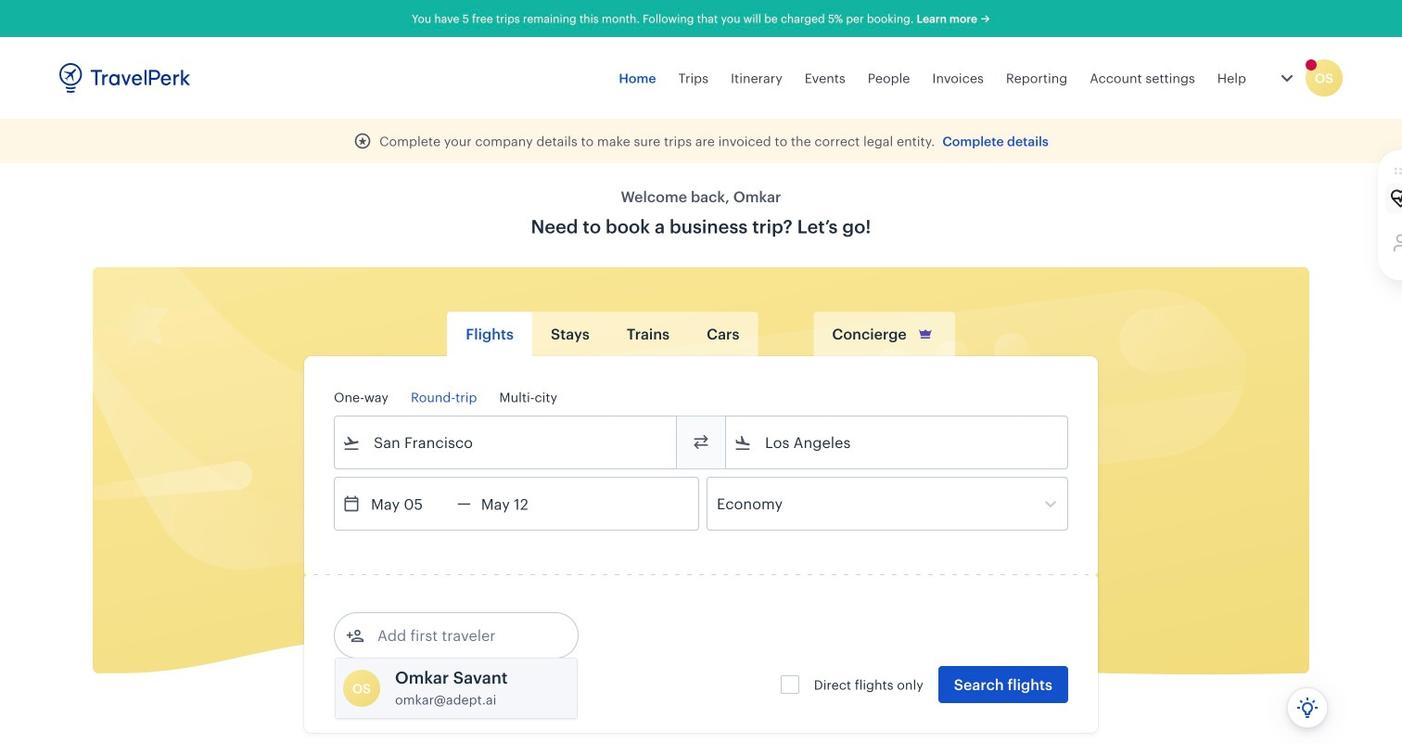 Task type: locate. For each thing, give the bounding box(es) containing it.
Return text field
[[471, 478, 568, 530]]



Task type: describe. For each thing, give the bounding box(es) containing it.
Depart text field
[[361, 478, 457, 530]]

Add first traveler search field
[[365, 621, 558, 650]]

To search field
[[752, 428, 1044, 457]]

From search field
[[361, 428, 652, 457]]



Task type: vqa. For each thing, say whether or not it's contained in the screenshot.
'FROM' search box
yes



